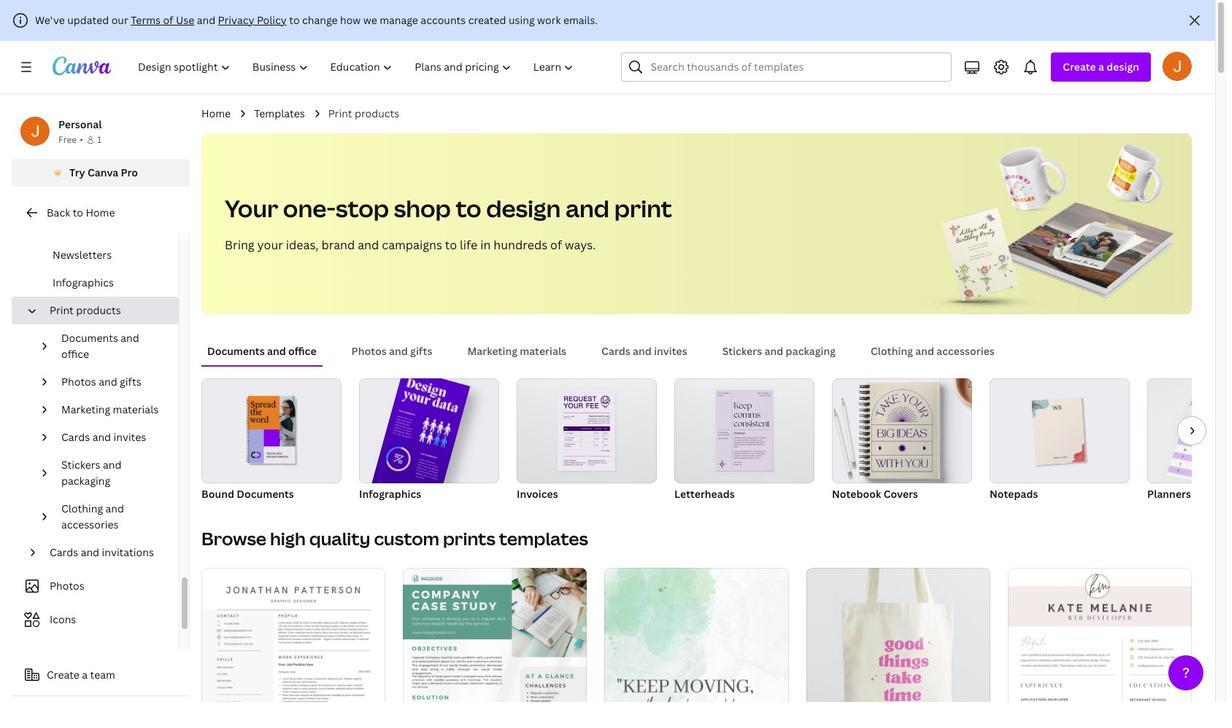 Task type: locate. For each thing, give the bounding box(es) containing it.
marketing materials
[[467, 345, 567, 358], [61, 403, 159, 417]]

1 horizontal spatial stickers and packaging
[[722, 345, 836, 358]]

design up hundreds
[[486, 193, 561, 224]]

stickers
[[722, 345, 762, 358], [61, 458, 100, 472]]

1 horizontal spatial marketing materials button
[[462, 338, 572, 366]]

gifts
[[410, 345, 432, 358], [120, 375, 141, 389]]

try
[[69, 166, 85, 180]]

and inside documents and office
[[121, 331, 139, 345]]

browse
[[201, 527, 267, 551]]

top level navigation element
[[128, 53, 586, 82]]

0 horizontal spatial marketing
[[61, 403, 110, 417]]

stickers and packaging for left stickers and packaging button
[[61, 458, 122, 488]]

of left use
[[163, 13, 173, 27]]

home left templates
[[201, 107, 231, 120]]

0 vertical spatial of
[[163, 13, 173, 27]]

0 vertical spatial infographics link
[[23, 269, 179, 297]]

None search field
[[622, 53, 952, 82]]

infographics up browse high quality custom prints templates
[[359, 488, 421, 501]]

in
[[480, 237, 491, 253]]

photos and gifts
[[352, 345, 432, 358], [61, 375, 141, 389]]

letterhead image
[[674, 379, 815, 484], [716, 390, 773, 472]]

1 vertical spatial marketing materials button
[[55, 396, 170, 424]]

0 vertical spatial stickers and packaging button
[[717, 338, 842, 366]]

print down top level navigation element
[[328, 107, 352, 120]]

create inside button
[[47, 669, 79, 683]]

of
[[163, 13, 173, 27], [550, 237, 562, 253]]

print products down newsletters
[[50, 304, 121, 318]]

0 horizontal spatial a
[[82, 669, 88, 683]]

0 vertical spatial marketing
[[467, 345, 518, 358]]

clothing and accessories button
[[865, 338, 1001, 366], [55, 496, 170, 539]]

1 horizontal spatial gifts
[[410, 345, 432, 358]]

of left ways.
[[550, 237, 562, 253]]

1 vertical spatial photos and gifts button
[[55, 369, 170, 396]]

create inside dropdown button
[[1063, 60, 1096, 74]]

1 horizontal spatial products
[[355, 107, 400, 120]]

home link
[[201, 106, 231, 122]]

to left life
[[445, 237, 457, 253]]

1 vertical spatial clothing
[[61, 502, 103, 516]]

accessories for clothing and accessories button to the top
[[937, 345, 995, 358]]

0 vertical spatial products
[[355, 107, 400, 120]]

accessories inside "clothing and accessories"
[[61, 518, 119, 532]]

bound
[[201, 488, 234, 501]]

0 horizontal spatial clothing and accessories button
[[55, 496, 170, 539]]

canva
[[88, 166, 118, 180]]

0 vertical spatial cards and invites button
[[596, 338, 693, 366]]

materials
[[520, 345, 567, 358], [113, 403, 159, 417]]

clothing and accessories for the leftmost clothing and accessories button
[[61, 502, 124, 532]]

0 horizontal spatial home
[[86, 206, 115, 220]]

1 horizontal spatial clothing and accessories button
[[865, 338, 1001, 366]]

0 horizontal spatial print products
[[50, 304, 121, 318]]

print
[[328, 107, 352, 120], [50, 304, 74, 318]]

custom
[[374, 527, 439, 551]]

design inside the create a design dropdown button
[[1107, 60, 1139, 74]]

1 vertical spatial home
[[86, 206, 115, 220]]

notebook cover image
[[832, 379, 972, 484], [864, 382, 940, 480]]

1 horizontal spatial marketing
[[467, 345, 518, 358]]

0 vertical spatial marketing materials
[[467, 345, 567, 358]]

1 vertical spatial clothing and accessories
[[61, 502, 124, 532]]

prints
[[443, 527, 496, 551]]

0 vertical spatial stickers
[[722, 345, 762, 358]]

1 vertical spatial of
[[550, 237, 562, 253]]

bound documents
[[201, 488, 294, 501]]

infographic image
[[357, 368, 471, 555], [359, 379, 499, 484]]

a for team
[[82, 669, 88, 683]]

print products down top level navigation element
[[328, 107, 400, 120]]

a for design
[[1099, 60, 1104, 74]]

home down try canva pro button
[[86, 206, 115, 220]]

0 vertical spatial marketing materials button
[[462, 338, 572, 366]]

1 vertical spatial print products
[[50, 304, 121, 318]]

our
[[111, 13, 128, 27]]

notepad image
[[990, 379, 1130, 484], [1032, 398, 1086, 466]]

and
[[197, 13, 215, 27], [566, 193, 610, 224], [358, 237, 379, 253], [121, 331, 139, 345], [267, 345, 286, 358], [389, 345, 408, 358], [633, 345, 652, 358], [765, 345, 784, 358], [916, 345, 934, 358], [99, 375, 117, 389], [92, 431, 111, 445], [103, 458, 122, 472], [106, 502, 124, 516], [81, 546, 99, 560]]

newsletters link
[[23, 242, 179, 269]]

marketing for the top marketing materials button
[[467, 345, 518, 358]]

0 horizontal spatial infographics
[[53, 276, 114, 290]]

1 vertical spatial cards and invites button
[[55, 424, 170, 452]]

manage
[[380, 13, 418, 27]]

1 horizontal spatial invites
[[654, 345, 687, 358]]

a
[[1099, 60, 1104, 74], [82, 669, 88, 683]]

a inside the create a design dropdown button
[[1099, 60, 1104, 74]]

0 vertical spatial print
[[328, 107, 352, 120]]

create a design button
[[1051, 53, 1151, 82]]

1 vertical spatial gifts
[[120, 375, 141, 389]]

invitations
[[102, 546, 154, 560]]

templates
[[254, 107, 305, 120]]

create a team button
[[12, 661, 190, 691]]

infographics down newsletters
[[53, 276, 114, 290]]

cards and invites button
[[596, 338, 693, 366], [55, 424, 170, 452]]

1 horizontal spatial cards and invites
[[602, 345, 687, 358]]

0 horizontal spatial cards and invites
[[61, 431, 146, 445]]

1 vertical spatial stickers and packaging button
[[55, 452, 170, 496]]

0 horizontal spatial packaging
[[61, 474, 110, 488]]

1 horizontal spatial a
[[1099, 60, 1104, 74]]

0 vertical spatial create
[[1063, 60, 1096, 74]]

shop
[[394, 193, 451, 224]]

1 horizontal spatial photos and gifts
[[352, 345, 432, 358]]

your
[[257, 237, 283, 253]]

0 vertical spatial materials
[[520, 345, 567, 358]]

1 horizontal spatial infographics link
[[357, 368, 499, 555]]

jeremy miller image
[[1163, 52, 1192, 81]]

templates
[[499, 527, 588, 551]]

0 vertical spatial invites
[[654, 345, 687, 358]]

1 horizontal spatial packaging
[[786, 345, 836, 358]]

1 horizontal spatial create
[[1063, 60, 1096, 74]]

1 horizontal spatial office
[[288, 345, 317, 358]]

products down top level navigation element
[[355, 107, 400, 120]]

0 vertical spatial stickers and packaging
[[722, 345, 836, 358]]

team
[[90, 669, 115, 683]]

letterhead image inside letterheads link
[[716, 390, 773, 472]]

1 horizontal spatial stickers
[[722, 345, 762, 358]]

personal
[[58, 118, 102, 131]]

0 horizontal spatial clothing and accessories
[[61, 502, 124, 532]]

1 horizontal spatial photos and gifts button
[[346, 338, 438, 366]]

0 vertical spatial design
[[1107, 60, 1139, 74]]

documents inside documents and office
[[61, 331, 118, 345]]

1 horizontal spatial stickers and packaging button
[[717, 338, 842, 366]]

1 vertical spatial cards
[[61, 431, 90, 445]]

planners
[[1148, 488, 1191, 501]]

1 vertical spatial materials
[[113, 403, 159, 417]]

packaging
[[786, 345, 836, 358], [61, 474, 110, 488]]

1 vertical spatial a
[[82, 669, 88, 683]]

planners link
[[1148, 379, 1226, 504]]

1 vertical spatial invites
[[114, 431, 146, 445]]

0 horizontal spatial create
[[47, 669, 79, 683]]

your
[[225, 193, 278, 224]]

ideas,
[[286, 237, 319, 253]]

a inside create a team button
[[82, 669, 88, 683]]

infographics link
[[23, 269, 179, 297], [357, 368, 499, 555]]

cards
[[602, 345, 631, 358], [61, 431, 90, 445], [50, 546, 78, 560]]

0 horizontal spatial documents and office
[[61, 331, 139, 361]]

0 vertical spatial infographics
[[53, 276, 114, 290]]

bound document image
[[201, 379, 342, 484], [248, 396, 295, 464]]

office
[[288, 345, 317, 358], [61, 347, 89, 361]]

print
[[614, 193, 672, 224]]

marketing
[[467, 345, 518, 358], [61, 403, 110, 417]]

marketing for the leftmost marketing materials button
[[61, 403, 110, 417]]

photos and gifts button
[[346, 338, 438, 366], [55, 369, 170, 396]]

0 vertical spatial clothing and accessories
[[871, 345, 995, 358]]

policy
[[257, 13, 287, 27]]

0 vertical spatial home
[[201, 107, 231, 120]]

0 horizontal spatial marketing materials
[[61, 403, 159, 417]]

invoice image
[[517, 379, 657, 484], [558, 390, 616, 472]]

1 vertical spatial products
[[76, 304, 121, 318]]

documents and office button
[[55, 325, 170, 369], [201, 338, 322, 366]]

print products
[[328, 107, 400, 120], [50, 304, 121, 318]]

1 vertical spatial stickers and packaging
[[61, 458, 122, 488]]

design left jeremy miller icon
[[1107, 60, 1139, 74]]

documents
[[61, 331, 118, 345], [207, 345, 265, 358], [237, 488, 294, 501]]

0 horizontal spatial accessories
[[61, 518, 119, 532]]

1 horizontal spatial print products
[[328, 107, 400, 120]]

create
[[1063, 60, 1096, 74], [47, 669, 79, 683]]

1 horizontal spatial home
[[201, 107, 231, 120]]

use
[[176, 13, 194, 27]]

1 vertical spatial create
[[47, 669, 79, 683]]

cards and invites
[[602, 345, 687, 358], [61, 431, 146, 445]]

print down newsletters
[[50, 304, 74, 318]]

1 horizontal spatial materials
[[520, 345, 567, 358]]

your one-stop shop to design and print image
[[920, 134, 1192, 315]]

0 horizontal spatial photos and gifts
[[61, 375, 141, 389]]

0 horizontal spatial design
[[486, 193, 561, 224]]

1 horizontal spatial cards and invites button
[[596, 338, 693, 366]]

green minimalist company case study flyer portrait image
[[403, 569, 587, 703]]

1 vertical spatial clothing and accessories button
[[55, 496, 170, 539]]

1 vertical spatial stickers
[[61, 458, 100, 472]]

design
[[1107, 60, 1139, 74], [486, 193, 561, 224]]

terms
[[131, 13, 161, 27]]

products
[[355, 107, 400, 120], [76, 304, 121, 318]]

minimalist clean signature cv resume image
[[1008, 569, 1192, 703]]

stickers and packaging
[[722, 345, 836, 358], [61, 458, 122, 488]]

0 vertical spatial photos and gifts button
[[346, 338, 438, 366]]

products down newsletters link
[[76, 304, 121, 318]]

0 horizontal spatial stickers and packaging
[[61, 458, 122, 488]]

infographics
[[53, 276, 114, 290], [359, 488, 421, 501]]

icons link
[[20, 607, 170, 634]]

to up menus
[[73, 206, 83, 220]]

one-
[[283, 193, 336, 224]]

1 vertical spatial accessories
[[61, 518, 119, 532]]

1 vertical spatial infographics
[[359, 488, 421, 501]]

accessories
[[937, 345, 995, 358], [61, 518, 119, 532]]



Task type: vqa. For each thing, say whether or not it's contained in the screenshot.
bottommost CARDS AND INVITES button
yes



Task type: describe. For each thing, give the bounding box(es) containing it.
menus
[[53, 220, 85, 234]]

create for create a team
[[47, 669, 79, 683]]

icons
[[50, 613, 76, 627]]

ways.
[[565, 237, 596, 253]]

accessories for the leftmost clothing and accessories button
[[61, 518, 119, 532]]

documents for the leftmost documents and office "button"
[[61, 331, 118, 345]]

how
[[340, 13, 361, 27]]

menus link
[[23, 214, 179, 242]]

1 vertical spatial photos
[[61, 375, 96, 389]]

and inside 'stickers and packaging'
[[103, 458, 122, 472]]

photos link
[[20, 573, 170, 601]]

notebook covers link
[[832, 379, 972, 504]]

create a team
[[47, 669, 115, 683]]

1 vertical spatial packaging
[[61, 474, 110, 488]]

stop
[[336, 193, 389, 224]]

change
[[302, 13, 338, 27]]

planner image
[[1148, 379, 1226, 484]]

privacy policy link
[[218, 13, 287, 27]]

create a design
[[1063, 60, 1139, 74]]

0 horizontal spatial office
[[61, 347, 89, 361]]

0 vertical spatial cards and invites
[[602, 345, 687, 358]]

0 horizontal spatial materials
[[113, 403, 159, 417]]

free •
[[58, 134, 83, 146]]

1 vertical spatial design
[[486, 193, 561, 224]]

0 vertical spatial photos
[[352, 345, 387, 358]]

notepads
[[990, 488, 1038, 501]]

0 horizontal spatial invites
[[114, 431, 146, 445]]

minimalist white and grey professional resume image
[[201, 569, 386, 703]]

work
[[537, 13, 561, 27]]

try canva pro
[[69, 166, 138, 180]]

and inside cards and invitations link
[[81, 546, 99, 560]]

cards and invitations link
[[44, 539, 170, 567]]

we've
[[35, 13, 65, 27]]

letterheads link
[[674, 379, 815, 504]]

white pink simple typography tote bag image
[[806, 569, 990, 703]]

bound documents link
[[201, 379, 342, 504]]

1 horizontal spatial of
[[550, 237, 562, 253]]

created
[[468, 13, 506, 27]]

1
[[97, 134, 102, 146]]

terms of use link
[[131, 13, 194, 27]]

campaigns
[[382, 237, 442, 253]]

templates link
[[254, 106, 305, 122]]

documents for right documents and office "button"
[[207, 345, 265, 358]]

invoices link
[[517, 379, 657, 504]]

1 horizontal spatial marketing materials
[[467, 345, 567, 358]]

1 vertical spatial marketing materials
[[61, 403, 159, 417]]

notebook
[[832, 488, 881, 501]]

1 vertical spatial cards and invites
[[61, 431, 146, 445]]

0 vertical spatial packaging
[[786, 345, 836, 358]]

cards and invitations
[[50, 546, 154, 560]]

1 vertical spatial photos and gifts
[[61, 375, 141, 389]]

0 horizontal spatial stickers
[[61, 458, 100, 472]]

green organic quote poster image
[[605, 569, 789, 703]]

1 horizontal spatial documents and office
[[207, 345, 317, 358]]

create for create a design
[[1063, 60, 1096, 74]]

back to home
[[47, 206, 115, 220]]

2 vertical spatial photos
[[50, 580, 84, 593]]

1 horizontal spatial infographics
[[359, 488, 421, 501]]

high
[[270, 527, 306, 551]]

notepads link
[[990, 379, 1130, 504]]

0 horizontal spatial photos and gifts button
[[55, 369, 170, 396]]

try canva pro button
[[12, 159, 190, 187]]

0 horizontal spatial stickers and packaging button
[[55, 452, 170, 496]]

0 vertical spatial print products
[[328, 107, 400, 120]]

0 horizontal spatial marketing materials button
[[55, 396, 170, 424]]

1 horizontal spatial print
[[328, 107, 352, 120]]

0 horizontal spatial gifts
[[120, 375, 141, 389]]

1 vertical spatial infographics link
[[357, 368, 499, 555]]

updated
[[67, 13, 109, 27]]

0 vertical spatial cards
[[602, 345, 631, 358]]

0 horizontal spatial clothing
[[61, 502, 103, 516]]

1 vertical spatial print
[[50, 304, 74, 318]]

0 horizontal spatial infographics link
[[23, 269, 179, 297]]

1 horizontal spatial clothing
[[871, 345, 913, 358]]

covers
[[884, 488, 918, 501]]

to right 'policy'
[[289, 13, 300, 27]]

browse high quality custom prints templates
[[201, 527, 588, 551]]

•
[[80, 134, 83, 146]]

life
[[460, 237, 478, 253]]

0 vertical spatial gifts
[[410, 345, 432, 358]]

0 horizontal spatial products
[[76, 304, 121, 318]]

0 vertical spatial clothing and accessories button
[[865, 338, 1001, 366]]

back
[[47, 206, 70, 220]]

privacy
[[218, 13, 254, 27]]

bring
[[225, 237, 255, 253]]

we
[[363, 13, 377, 27]]

to up life
[[456, 193, 481, 224]]

accounts
[[421, 13, 466, 27]]

we've updated our terms of use and privacy policy to change how we manage accounts created using work emails.
[[35, 13, 598, 27]]

cards inside cards and invitations link
[[50, 546, 78, 560]]

0 horizontal spatial documents and office button
[[55, 325, 170, 369]]

newsletters
[[53, 248, 112, 262]]

pro
[[121, 166, 138, 180]]

clothing and accessories for clothing and accessories button to the top
[[871, 345, 995, 358]]

invoices
[[517, 488, 558, 501]]

using
[[509, 13, 535, 27]]

letterheads
[[674, 488, 735, 501]]

your one-stop shop to design and print
[[225, 193, 672, 224]]

Search search field
[[651, 53, 943, 81]]

free
[[58, 134, 77, 146]]

1 horizontal spatial documents and office button
[[201, 338, 322, 366]]

brand
[[321, 237, 355, 253]]

quality
[[309, 527, 370, 551]]

stickers and packaging for the rightmost stickers and packaging button
[[722, 345, 836, 358]]

back to home link
[[12, 199, 190, 228]]

hundreds
[[494, 237, 548, 253]]

0 horizontal spatial cards and invites button
[[55, 424, 170, 452]]

notebook covers
[[832, 488, 918, 501]]

emails.
[[563, 13, 598, 27]]

0 vertical spatial photos and gifts
[[352, 345, 432, 358]]

bring your ideas, brand and campaigns to life in hundreds of ways.
[[225, 237, 596, 253]]



